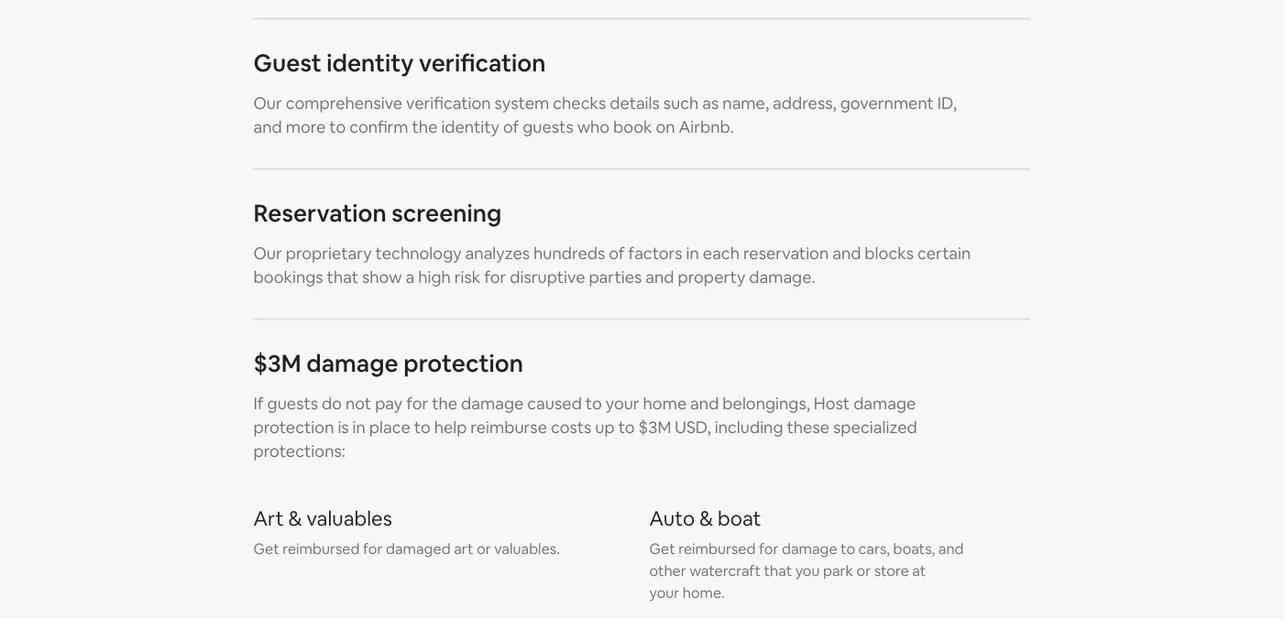 Task type: vqa. For each thing, say whether or not it's contained in the screenshot.
4.94 out of 5 average rating icon
no



Task type: describe. For each thing, give the bounding box(es) containing it.
address,
[[773, 92, 837, 114]]

our proprietary technology analyzes hundreds of factors in each reservation and blocks certain bookings that show a high risk for disruptive parties and property damage.
[[253, 242, 971, 288]]

art & valuables get reimbursed for damaged art or valuables.
[[253, 506, 560, 559]]

verification for comprehensive
[[406, 92, 491, 114]]

analyzes
[[465, 242, 530, 264]]

auto
[[649, 506, 695, 532]]

up
[[595, 416, 615, 438]]

and down the factors
[[646, 266, 674, 288]]

to inside auto & boat get reimbursed for damage to cars, boats, and other watercraft that you park or store at your home.
[[841, 540, 855, 559]]

government
[[840, 92, 934, 114]]

damaged
[[386, 540, 451, 559]]

these
[[787, 416, 830, 438]]

$3m inside if guests do not pay for the damage caused to your home and belongings, host damage protection is in place to help reimburse costs up to $3m usd, including these specialized protections:
[[638, 416, 671, 438]]

your
[[606, 393, 639, 414]]

or inside art & valuables get reimbursed for damaged art or valuables.
[[477, 540, 491, 559]]

of inside our proprietary technology analyzes hundreds of factors in each reservation and blocks certain bookings that show a high risk for disruptive parties and property damage.
[[609, 242, 625, 264]]

watercraft
[[689, 562, 761, 581]]

that inside our proprietary technology analyzes hundreds of factors in each reservation and blocks certain bookings that show a high risk for disruptive parties and property damage.
[[327, 266, 358, 288]]

more
[[286, 116, 326, 137]]

of inside our comprehensive verification system checks details such as name, address, government id, and more to confirm the identity of guests who book on airbnb.
[[503, 116, 519, 137]]

guest identity verification
[[253, 47, 546, 78]]

do
[[322, 393, 342, 414]]

damage inside auto & boat get reimbursed for damage to cars, boats, and other watercraft that you park or store at your home.
[[782, 540, 837, 559]]

technology
[[375, 242, 462, 264]]

auto & boat get reimbursed for damage to cars, boats, and other watercraft that you park or store at your home.
[[649, 506, 964, 603]]

reimburse
[[471, 416, 547, 438]]

specialized
[[833, 416, 917, 438]]

guests inside our comprehensive verification system checks details such as name, address, government id, and more to confirm the identity of guests who book on airbnb.
[[523, 116, 574, 137]]

a
[[406, 266, 414, 288]]

to left help
[[414, 416, 431, 438]]

and left blocks
[[832, 242, 861, 264]]

system
[[495, 92, 549, 114]]

including
[[715, 416, 783, 438]]

in inside our proprietary technology analyzes hundreds of factors in each reservation and blocks certain bookings that show a high risk for disruptive parties and property damage.
[[686, 242, 699, 264]]

1 horizontal spatial protection
[[403, 348, 523, 378]]

for inside if guests do not pay for the damage caused to your home and belongings, host damage protection is in place to help reimburse costs up to $3m usd, including these specialized protections:
[[406, 393, 428, 414]]

caused
[[527, 393, 582, 414]]

each
[[703, 242, 740, 264]]

bookings
[[253, 266, 323, 288]]

$3m damage protection
[[253, 348, 523, 378]]

home
[[643, 393, 687, 414]]

damage up reimburse
[[461, 393, 524, 414]]

or inside auto & boat get reimbursed for damage to cars, boats, and other watercraft that you park or store at your home.
[[857, 562, 871, 581]]

verification for identity
[[419, 47, 546, 78]]

certain
[[917, 242, 971, 264]]

the inside our comprehensive verification system checks details such as name, address, government id, and more to confirm the identity of guests who book on airbnb.
[[412, 116, 438, 137]]

and inside if guests do not pay for the damage caused to your home and belongings, host damage protection is in place to help reimburse costs up to $3m usd, including these specialized protections:
[[690, 393, 719, 414]]

screening
[[392, 197, 502, 228]]

risk
[[454, 266, 481, 288]]

property damage.
[[678, 266, 815, 288]]

get for auto & boat
[[649, 540, 675, 559]]

protections:
[[253, 440, 346, 462]]

checks
[[553, 92, 606, 114]]

identity inside our comprehensive verification system checks details such as name, address, government id, and more to confirm the identity of guests who book on airbnb.
[[441, 116, 499, 137]]

park
[[823, 562, 853, 581]]

name,
[[723, 92, 769, 114]]

& boat
[[699, 506, 761, 532]]

0 horizontal spatial $3m
[[253, 348, 301, 378]]

reimbursed for & boat
[[678, 540, 756, 559]]

place
[[369, 416, 410, 438]]

guests inside if guests do not pay for the damage caused to your home and belongings, host damage protection is in place to help reimburse costs up to $3m usd, including these specialized protections:
[[267, 393, 318, 414]]

at
[[912, 562, 926, 581]]

comprehensive
[[286, 92, 402, 114]]

if guests do not pay for the damage caused to your home and belongings, host damage protection is in place to help reimburse costs up to $3m usd, including these specialized protections:
[[253, 393, 917, 462]]

id,
[[937, 92, 957, 114]]

guest
[[253, 47, 321, 78]]

reservation
[[743, 242, 829, 264]]

belongings,
[[723, 393, 810, 414]]

confirm
[[349, 116, 408, 137]]

other
[[649, 562, 686, 581]]

to up up
[[585, 393, 602, 414]]



Task type: locate. For each thing, give the bounding box(es) containing it.
your home.
[[649, 584, 725, 603]]

1 horizontal spatial or
[[857, 562, 871, 581]]

protection up help
[[403, 348, 523, 378]]

1 vertical spatial the
[[432, 393, 457, 414]]

0 vertical spatial or
[[477, 540, 491, 559]]

0 horizontal spatial protection
[[253, 416, 334, 438]]

damage up the not
[[306, 348, 398, 378]]

or
[[477, 540, 491, 559], [857, 562, 871, 581]]

0 vertical spatial our
[[253, 92, 282, 114]]

on airbnb.
[[656, 116, 734, 137]]

0 vertical spatial protection
[[403, 348, 523, 378]]

art
[[454, 540, 474, 559]]

book
[[613, 116, 652, 137]]

get inside art & valuables get reimbursed for damaged art or valuables.
[[253, 540, 279, 559]]

pay
[[375, 393, 403, 414]]

for down & valuables
[[363, 540, 383, 559]]

to
[[329, 116, 346, 137], [585, 393, 602, 414], [414, 416, 431, 438], [618, 416, 635, 438], [841, 540, 855, 559]]

2 reimbursed from the left
[[678, 540, 756, 559]]

if
[[253, 393, 264, 414]]

the right confirm
[[412, 116, 438, 137]]

details
[[610, 92, 660, 114]]

and right boats,
[[938, 540, 964, 559]]

high
[[418, 266, 451, 288]]

that
[[327, 266, 358, 288], [764, 562, 792, 581]]

and
[[253, 116, 282, 137], [832, 242, 861, 264], [646, 266, 674, 288], [690, 393, 719, 414], [938, 540, 964, 559]]

reimbursed up watercraft
[[678, 540, 756, 559]]

disruptive
[[510, 266, 585, 288]]

art
[[253, 506, 284, 532]]

reimbursed inside art & valuables get reimbursed for damaged art or valuables.
[[282, 540, 360, 559]]

guests down system
[[523, 116, 574, 137]]

for right pay on the bottom of the page
[[406, 393, 428, 414]]

proprietary
[[286, 242, 372, 264]]

0 horizontal spatial of
[[503, 116, 519, 137]]

1 our from the top
[[253, 92, 282, 114]]

and left more
[[253, 116, 282, 137]]

identity down system
[[441, 116, 499, 137]]

in right is
[[353, 416, 366, 438]]

0 horizontal spatial that
[[327, 266, 358, 288]]

show
[[362, 266, 402, 288]]

you
[[795, 562, 820, 581]]

verification
[[419, 47, 546, 78], [406, 92, 491, 114]]

$3m up if
[[253, 348, 301, 378]]

our
[[253, 92, 282, 114], [253, 242, 282, 264]]

the
[[412, 116, 438, 137], [432, 393, 457, 414]]

1 vertical spatial verification
[[406, 92, 491, 114]]

1 horizontal spatial guests
[[523, 116, 574, 137]]

1 vertical spatial of
[[609, 242, 625, 264]]

1 vertical spatial guests
[[267, 393, 318, 414]]

cars,
[[858, 540, 890, 559]]

to right up
[[618, 416, 635, 438]]

0 vertical spatial identity
[[327, 47, 414, 78]]

the inside if guests do not pay for the damage caused to your home and belongings, host damage protection is in place to help reimburse costs up to $3m usd, including these specialized protections:
[[432, 393, 457, 414]]

to down 'comprehensive'
[[329, 116, 346, 137]]

and up usd,
[[690, 393, 719, 414]]

0 horizontal spatial or
[[477, 540, 491, 559]]

1 horizontal spatial get
[[649, 540, 675, 559]]

identity
[[327, 47, 414, 78], [441, 116, 499, 137]]

protection up the 'protections:' at the bottom left of the page
[[253, 416, 334, 438]]

$3m down home
[[638, 416, 671, 438]]

0 horizontal spatial reimbursed
[[282, 540, 360, 559]]

$3m
[[253, 348, 301, 378], [638, 416, 671, 438]]

for inside our proprietary technology analyzes hundreds of factors in each reservation and blocks certain bookings that show a high risk for disruptive parties and property damage.
[[484, 266, 506, 288]]

to inside our comprehensive verification system checks details such as name, address, government id, and more to confirm the identity of guests who book on airbnb.
[[329, 116, 346, 137]]

verification down guest identity verification
[[406, 92, 491, 114]]

1 vertical spatial or
[[857, 562, 871, 581]]

1 horizontal spatial of
[[609, 242, 625, 264]]

as
[[702, 92, 719, 114]]

usd,
[[675, 416, 711, 438]]

reimbursed for & valuables
[[282, 540, 360, 559]]

verification inside our comprehensive verification system checks details such as name, address, government id, and more to confirm the identity of guests who book on airbnb.
[[406, 92, 491, 114]]

that inside auto & boat get reimbursed for damage to cars, boats, and other watercraft that you park or store at your home.
[[764, 562, 792, 581]]

1 vertical spatial our
[[253, 242, 282, 264]]

our for guest identity verification
[[253, 92, 282, 114]]

factors
[[628, 242, 683, 264]]

verification up system
[[419, 47, 546, 78]]

our down guest
[[253, 92, 282, 114]]

0 vertical spatial in
[[686, 242, 699, 264]]

damage up you
[[782, 540, 837, 559]]

and inside our comprehensive verification system checks details such as name, address, government id, and more to confirm the identity of guests who book on airbnb.
[[253, 116, 282, 137]]

& valuables
[[288, 506, 392, 532]]

costs
[[551, 416, 592, 438]]

our for reservation screening
[[253, 242, 282, 264]]

hundreds
[[533, 242, 605, 264]]

the up help
[[432, 393, 457, 414]]

of up parties
[[609, 242, 625, 264]]

for inside auto & boat get reimbursed for damage to cars, boats, and other watercraft that you park or store at your home.
[[759, 540, 779, 559]]

get inside auto & boat get reimbursed for damage to cars, boats, and other watercraft that you park or store at your home.
[[649, 540, 675, 559]]

get down art
[[253, 540, 279, 559]]

guests right if
[[267, 393, 318, 414]]

2 our from the top
[[253, 242, 282, 264]]

0 vertical spatial guests
[[523, 116, 574, 137]]

reimbursed
[[282, 540, 360, 559], [678, 540, 756, 559]]

is
[[338, 416, 349, 438]]

of down system
[[503, 116, 519, 137]]

0 vertical spatial of
[[503, 116, 519, 137]]

that left you
[[764, 562, 792, 581]]

our inside our proprietary technology analyzes hundreds of factors in each reservation and blocks certain bookings that show a high risk for disruptive parties and property damage.
[[253, 242, 282, 264]]

guests
[[523, 116, 574, 137], [267, 393, 318, 414]]

in left each
[[686, 242, 699, 264]]

1 horizontal spatial $3m
[[638, 416, 671, 438]]

2 get from the left
[[649, 540, 675, 559]]

protection inside if guests do not pay for the damage caused to your home and belongings, host damage protection is in place to help reimburse costs up to $3m usd, including these specialized protections:
[[253, 416, 334, 438]]

1 vertical spatial identity
[[441, 116, 499, 137]]

reservation
[[253, 197, 387, 228]]

for up watercraft
[[759, 540, 779, 559]]

reservation screening
[[253, 197, 502, 228]]

our up bookings
[[253, 242, 282, 264]]

host
[[814, 393, 850, 414]]

our inside our comprehensive verification system checks details such as name, address, government id, and more to confirm the identity of guests who book on airbnb.
[[253, 92, 282, 114]]

not
[[346, 393, 371, 414]]

1 vertical spatial that
[[764, 562, 792, 581]]

0 horizontal spatial in
[[353, 416, 366, 438]]

in
[[686, 242, 699, 264], [353, 416, 366, 438]]

1 vertical spatial $3m
[[638, 416, 671, 438]]

0 horizontal spatial get
[[253, 540, 279, 559]]

blocks
[[865, 242, 914, 264]]

0 vertical spatial that
[[327, 266, 358, 288]]

of
[[503, 116, 519, 137], [609, 242, 625, 264]]

1 get from the left
[[253, 540, 279, 559]]

in inside if guests do not pay for the damage caused to your home and belongings, host damage protection is in place to help reimburse costs up to $3m usd, including these specialized protections:
[[353, 416, 366, 438]]

damage up specialized
[[853, 393, 916, 414]]

get
[[253, 540, 279, 559], [649, 540, 675, 559]]

1 reimbursed from the left
[[282, 540, 360, 559]]

1 vertical spatial protection
[[253, 416, 334, 438]]

and inside auto & boat get reimbursed for damage to cars, boats, and other watercraft that you park or store at your home.
[[938, 540, 964, 559]]

1 vertical spatial in
[[353, 416, 366, 438]]

help
[[434, 416, 467, 438]]

reimbursed down & valuables
[[282, 540, 360, 559]]

for
[[484, 266, 506, 288], [406, 393, 428, 414], [363, 540, 383, 559], [759, 540, 779, 559]]

damage
[[306, 348, 398, 378], [461, 393, 524, 414], [853, 393, 916, 414], [782, 540, 837, 559]]

valuables.
[[494, 540, 560, 559]]

0 vertical spatial the
[[412, 116, 438, 137]]

protection
[[403, 348, 523, 378], [253, 416, 334, 438]]

store
[[874, 562, 909, 581]]

or right art
[[477, 540, 491, 559]]

1 horizontal spatial in
[[686, 242, 699, 264]]

boats,
[[893, 540, 935, 559]]

or down cars,
[[857, 562, 871, 581]]

1 horizontal spatial reimbursed
[[678, 540, 756, 559]]

0 vertical spatial verification
[[419, 47, 546, 78]]

0 vertical spatial $3m
[[253, 348, 301, 378]]

to up park
[[841, 540, 855, 559]]

identity up 'comprehensive'
[[327, 47, 414, 78]]

reimbursed inside auto & boat get reimbursed for damage to cars, boats, and other watercraft that you park or store at your home.
[[678, 540, 756, 559]]

that down proprietary
[[327, 266, 358, 288]]

1 horizontal spatial that
[[764, 562, 792, 581]]

0 horizontal spatial identity
[[327, 47, 414, 78]]

1 horizontal spatial identity
[[441, 116, 499, 137]]

for inside art & valuables get reimbursed for damaged art or valuables.
[[363, 540, 383, 559]]

0 horizontal spatial guests
[[267, 393, 318, 414]]

for down analyzes in the top left of the page
[[484, 266, 506, 288]]

get for art & valuables
[[253, 540, 279, 559]]

parties
[[589, 266, 642, 288]]

who
[[577, 116, 610, 137]]

such
[[663, 92, 699, 114]]

our comprehensive verification system checks details such as name, address, government id, and more to confirm the identity of guests who book on airbnb.
[[253, 92, 957, 137]]

get up other
[[649, 540, 675, 559]]



